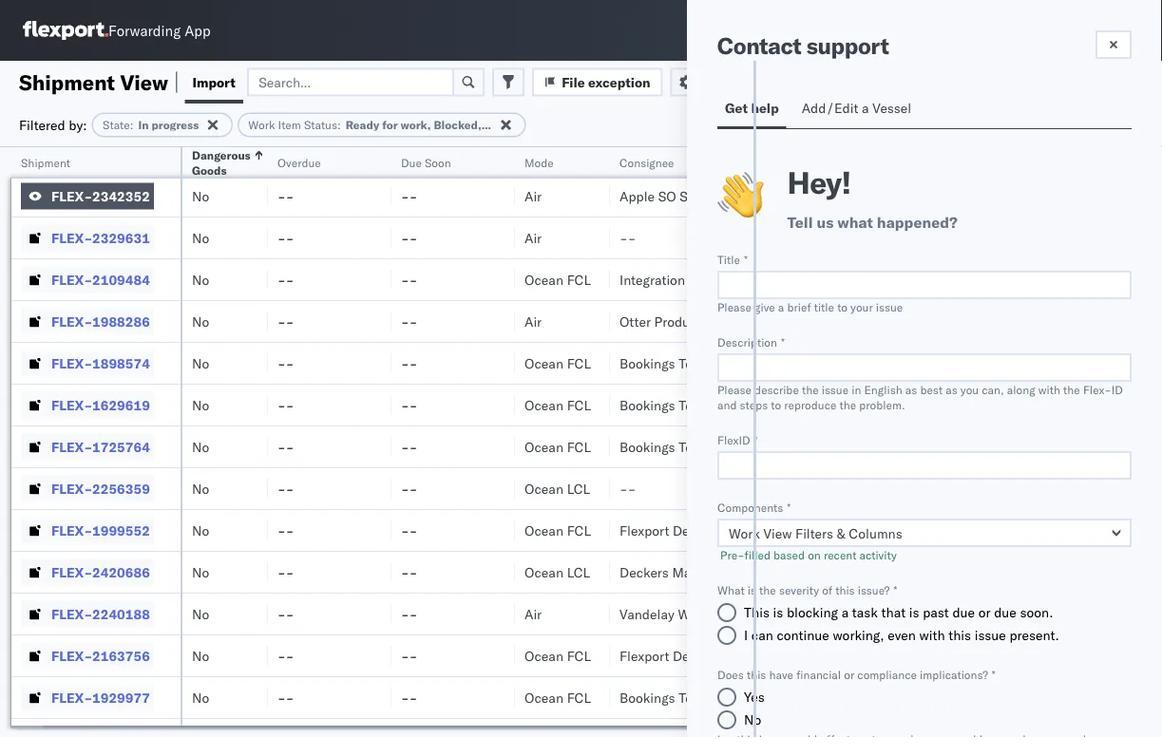 Task type: locate. For each thing, give the bounding box(es) containing it.
flex- inside flex-1929977 button
[[51, 690, 92, 706]]

flex- for 1629619
[[51, 397, 92, 413]]

title
[[814, 300, 835, 314]]

flex- for 1999552
[[51, 522, 92, 539]]

flex- inside flex-2420686 button
[[51, 564, 92, 581]]

flex- inside the flex-2310566 button
[[51, 146, 92, 163]]

consignee button
[[610, 151, 715, 170]]

3 ocean fcl from the top
[[525, 397, 591, 413]]

navigating
[[769, 311, 831, 327]]

flex- inside flex-1999552 button
[[51, 522, 92, 539]]

shipment up by:
[[19, 69, 115, 95]]

1 horizontal spatial storage
[[841, 95, 887, 112]]

this up "yes"
[[747, 668, 766, 682]]

co. up have
[[762, 648, 780, 664]]

0 horizontal spatial storage
[[680, 188, 726, 204]]

consignee down does
[[707, 690, 771, 706]]

no for flex-2109484
[[192, 271, 209, 288]]

of up 'blocking'
[[822, 583, 833, 597]]

2 lcl from the top
[[567, 564, 590, 581]]

0 vertical spatial this
[[836, 583, 855, 597]]

2 shipper from the top
[[712, 648, 758, 664]]

0 vertical spatial storage
[[841, 95, 887, 112]]

test left and
[[679, 397, 704, 413]]

flexport demo shipper co. up does
[[620, 648, 780, 664]]

shipment inside button
[[21, 155, 70, 170]]

flex- inside flex-2163756 button
[[51, 648, 92, 664]]

2 demo from the top
[[673, 648, 708, 664]]

to up id:
[[834, 311, 846, 327]]

not up the we're
[[760, 188, 787, 204]]

2 ocean from the top
[[525, 355, 564, 372]]

progress up mode
[[498, 118, 545, 132]]

* for flexid *
[[754, 433, 758, 447]]

1 vertical spatial please
[[718, 383, 752, 397]]

5 ocean fcl from the top
[[525, 522, 591, 539]]

progress down the view
[[152, 118, 199, 132]]

2 resize handle column header from the left
[[245, 147, 268, 738]]

flex- inside flex-1898574 button
[[51, 355, 92, 372]]

please up and
[[718, 383, 752, 397]]

0 vertical spatial not
[[922, 95, 948, 112]]

ocean fcl for flex-1999552
[[525, 522, 591, 539]]

sentry event id:
[[769, 329, 854, 344]]

issue down errors
[[876, 300, 903, 314]]

1 horizontal spatial or
[[979, 604, 991, 621]]

issue inside 'please describe the issue in english as best as you can, along with the flex-id and steps to reproduce the problem.'
[[822, 383, 849, 397]]

0 horizontal spatial (do
[[729, 188, 757, 204]]

* for description *
[[781, 335, 785, 349]]

this down past
[[949, 627, 971, 644]]

ocean for 1725764
[[525, 439, 564, 455]]

or right past
[[979, 604, 991, 621]]

1 horizontal spatial a
[[842, 604, 849, 621]]

0 vertical spatial flexport demo shipper co.
[[620, 522, 780, 539]]

(do
[[891, 95, 918, 112], [729, 188, 757, 204]]

page.
[[900, 311, 933, 327]]

ocean lcl for --
[[525, 480, 590, 497]]

3 ocean from the top
[[525, 397, 564, 413]]

0 vertical spatial (do
[[891, 95, 918, 112]]

0 vertical spatial shipment
[[19, 69, 115, 95]]

ocean lcl
[[525, 480, 590, 497], [525, 564, 590, 581]]

the up reproduce
[[802, 383, 819, 397]]

deckers macau limited(test)
[[620, 564, 801, 581]]

2342352 up the add/edit a vessel on the right of the page
[[828, 75, 894, 94]]

cannot read properties of undefined (reading 'selection')
[[769, 329, 1090, 359]]

1 vertical spatial 2342352
[[92, 188, 150, 204]]

retry
[[782, 385, 817, 402]]

lcl for -
[[567, 480, 590, 497]]

1 horizontal spatial due
[[994, 604, 1017, 621]]

activity
[[860, 548, 897, 562]]

1629619
[[92, 397, 150, 413]]

flex-2310566 button
[[21, 141, 154, 168]]

test for flex-1725764
[[679, 439, 704, 455]]

1 horizontal spatial so
[[820, 95, 838, 112]]

0 vertical spatial 2342352
[[828, 75, 894, 94]]

demo for flex-2163756
[[673, 648, 708, 664]]

flexport demo shipper co. up pre-
[[620, 522, 780, 539]]

flex-1999552 button
[[21, 518, 154, 544]]

flex- inside flex-2240188 button
[[51, 606, 92, 623]]

2342352 inside button
[[92, 188, 150, 204]]

bookings test consignee down and
[[620, 439, 771, 455]]

track
[[791, 273, 822, 289]]

demo
[[673, 522, 708, 539], [673, 648, 708, 664]]

6 fcl from the top
[[567, 648, 591, 664]]

resize handle column header for dangerous goods
[[245, 147, 268, 738]]

recent
[[824, 548, 857, 562]]

consignee up apple so storage (do not use)
[[620, 155, 674, 170]]

1 vertical spatial co.
[[762, 648, 780, 664]]

flex- for 1988286
[[51, 313, 92, 330]]

1 please from the top
[[718, 300, 752, 314]]

or right financial
[[844, 668, 855, 682]]

2 ocean lcl from the top
[[525, 564, 590, 581]]

in right us.
[[908, 292, 920, 308]]

with right along
[[1039, 383, 1061, 397]]

vessel
[[873, 100, 912, 116]]

is down limited(test)
[[748, 583, 757, 597]]

1 test from the top
[[679, 355, 704, 372]]

no for flex-2342352
[[192, 188, 209, 204]]

consignee inside "button"
[[620, 155, 674, 170]]

0 vertical spatial lcl
[[567, 480, 590, 497]]

air for apple so storage (do not use)
[[525, 188, 542, 204]]

1 lcl from the top
[[567, 480, 590, 497]]

of
[[976, 329, 987, 344], [822, 583, 833, 597]]

1 : from the left
[[130, 118, 133, 132]]

please inside 'please describe the issue in english as best as you can, along with the flex-id and steps to reproduce the problem.'
[[718, 383, 752, 397]]

item
[[278, 118, 301, 132]]

2 vertical spatial or
[[844, 668, 855, 682]]

get help button
[[718, 91, 787, 128]]

a right the "give"
[[778, 300, 784, 314]]

of inside cannot read properties of undefined (reading 'selection')
[[976, 329, 987, 344]]

5 air from the top
[[525, 606, 542, 623]]

1 shipper from the top
[[712, 522, 758, 539]]

None text field
[[718, 271, 1132, 299], [718, 354, 1132, 382], [718, 271, 1132, 299], [718, 354, 1132, 382]]

dangerous goods
[[192, 148, 251, 177]]

1 vertical spatial of
[[822, 583, 833, 597]]

in inside the we track these errors automatically, but if the problem persists feel free to contact us. in the meantime, try refreshing or navigating to another page.
[[908, 292, 920, 308]]

flexport demo shipper co. for flex-1999552
[[620, 522, 780, 539]]

0 vertical spatial with
[[1039, 383, 1061, 397]]

4 ocean from the top
[[525, 439, 564, 455]]

what
[[718, 583, 745, 597]]

flex- down shipment button
[[51, 188, 92, 204]]

please left the "give"
[[718, 300, 752, 314]]

fcl for flex-2109484
[[567, 271, 591, 288]]

lcl
[[567, 480, 590, 497], [567, 564, 590, 581]]

components *
[[718, 500, 791, 515]]

0 vertical spatial of
[[976, 329, 987, 344]]

bookings test consignee down does
[[620, 690, 771, 706]]

0 horizontal spatial 2342352
[[92, 188, 150, 204]]

* right title
[[744, 252, 748, 267]]

1 vertical spatial not
[[760, 188, 787, 204]]

2 vertical spatial this
[[747, 668, 766, 682]]

3 air from the top
[[525, 230, 542, 246]]

1 horizontal spatial as
[[946, 383, 958, 397]]

flex- inside flex-1988286 'button'
[[51, 313, 92, 330]]

3 bookings test consignee from the top
[[620, 439, 771, 455]]

1 vertical spatial with
[[920, 627, 945, 644]]

1 vertical spatial flexport demo shipper co.
[[620, 648, 780, 664]]

test
[[679, 355, 704, 372], [679, 397, 704, 413], [679, 439, 704, 455], [679, 690, 704, 706]]

4 ocean fcl from the top
[[525, 439, 591, 455]]

1999552
[[92, 522, 150, 539]]

1 vertical spatial so
[[658, 188, 676, 204]]

bookings left flexid
[[620, 439, 675, 455]]

flexport demo shipper co. for flex-2163756
[[620, 648, 780, 664]]

working,
[[833, 627, 885, 644]]

bookings left and
[[620, 397, 675, 413]]

co. up filled
[[762, 522, 780, 539]]

vandelay west
[[620, 606, 708, 623]]

0 horizontal spatial or
[[844, 668, 855, 682]]

if
[[1014, 273, 1022, 289]]

2 flexport demo shipper co. from the top
[[620, 648, 780, 664]]

ocean for 2163756
[[525, 648, 564, 664]]

1 as from the left
[[906, 383, 917, 397]]

flex- inside flex-1629619 button
[[51, 397, 92, 413]]

test for flex-1898574
[[679, 355, 704, 372]]

bookings for flex-1725764
[[620, 439, 675, 455]]

0 horizontal spatial not
[[760, 188, 787, 204]]

flexport down vandelay
[[620, 648, 669, 664]]

4 resize handle column header from the left
[[492, 147, 515, 738]]

ocean fcl for flex-1929977
[[525, 690, 591, 706]]

1 horizontal spatial 2342352
[[828, 75, 894, 94]]

fcl
[[567, 271, 591, 288], [567, 355, 591, 372], [567, 397, 591, 413], [567, 439, 591, 455], [567, 522, 591, 539], [567, 648, 591, 664], [567, 690, 591, 706]]

severity
[[779, 583, 819, 597]]

1 vertical spatial demo
[[673, 648, 708, 664]]

test left flexid
[[679, 439, 704, 455]]

1 horizontal spatial this
[[836, 583, 855, 597]]

: left ready
[[337, 118, 341, 132]]

flex- down flex-1999552 button
[[51, 564, 92, 581]]

* right flexid
[[754, 433, 758, 447]]

1 vertical spatial ocean lcl
[[525, 564, 590, 581]]

2 bookings from the top
[[620, 397, 675, 413]]

the down limited(test)
[[760, 583, 776, 597]]

issue for even
[[975, 627, 1006, 644]]

shipment
[[19, 69, 115, 95], [21, 155, 70, 170]]

in right blocked,
[[484, 118, 495, 132]]

0 vertical spatial ocean lcl
[[525, 480, 590, 497]]

7 fcl from the top
[[567, 690, 591, 706]]

in
[[138, 118, 149, 132], [484, 118, 495, 132], [908, 292, 920, 308]]

title *
[[718, 252, 748, 267]]

consignee down and
[[707, 439, 771, 455]]

air for otter products, llc
[[525, 313, 542, 330]]

due right past
[[953, 604, 975, 621]]

Work View Filters & Columns text field
[[718, 519, 1132, 547]]

2 horizontal spatial is
[[909, 604, 920, 621]]

0 horizontal spatial as
[[906, 383, 917, 397]]

0 vertical spatial issue
[[876, 300, 903, 314]]

to right free
[[822, 292, 834, 308]]

flex- up add/edit
[[781, 75, 828, 94]]

0 horizontal spatial apple
[[620, 188, 655, 204]]

as left best
[[906, 383, 917, 397]]

bookings test consignee up flexid
[[620, 397, 771, 413]]

bookings down vandelay
[[620, 690, 675, 706]]

: up 2310566 on the top left of page
[[130, 118, 133, 132]]

1 horizontal spatial progress
[[498, 118, 545, 132]]

consignee for flex-1898574
[[707, 355, 771, 372]]

shipper up pre-
[[712, 522, 758, 539]]

1 horizontal spatial in
[[484, 118, 495, 132]]

4 bookings test consignee from the top
[[620, 690, 771, 706]]

5 ocean from the top
[[525, 480, 564, 497]]

2 fcl from the top
[[567, 355, 591, 372]]

flex- for 1725764
[[51, 439, 92, 455]]

shipper
[[712, 522, 758, 539], [712, 648, 758, 664]]

1 vertical spatial this
[[949, 627, 971, 644]]

issue left in
[[822, 383, 849, 397]]

2342352 inside flex-2342352 apple so storage (do not use)
[[828, 75, 894, 94]]

co. for flex-2163756
[[762, 648, 780, 664]]

issue left present.
[[975, 627, 1006, 644]]

9 ocean from the top
[[525, 690, 564, 706]]

flexport up "deckers"
[[620, 522, 669, 539]]

6 ocean from the top
[[525, 522, 564, 539]]

2 horizontal spatial a
[[862, 100, 869, 116]]

flex- for 2240188
[[51, 606, 92, 623]]

2 horizontal spatial in
[[908, 292, 920, 308]]

no for flex-2310566
[[192, 146, 209, 163]]

Search... text field
[[247, 68, 454, 96]]

errors
[[862, 273, 898, 289]]

2342352 down 2310566 on the top left of page
[[92, 188, 150, 204]]

1 fcl from the top
[[567, 271, 591, 288]]

shipper for flex-1999552
[[712, 522, 758, 539]]

flex- for 2310566
[[51, 146, 92, 163]]

4 fcl from the top
[[567, 439, 591, 455]]

with down past
[[920, 627, 945, 644]]

storage
[[841, 95, 887, 112], [680, 188, 726, 204]]

ocean for 2256359
[[525, 480, 564, 497]]

0 vertical spatial co.
[[762, 522, 780, 539]]

0 horizontal spatial issue
[[822, 383, 849, 397]]

shipment down the "filtered"
[[21, 155, 70, 170]]

1 vertical spatial lcl
[[567, 564, 590, 581]]

2 bookings test consignee from the top
[[620, 397, 771, 413]]

use) right help
[[781, 114, 815, 131]]

* right components
[[787, 500, 791, 515]]

or down the persists
[[1097, 292, 1109, 308]]

ocean fcl for flex-1629619
[[525, 397, 591, 413]]

flex- inside flex-2256359 button
[[51, 480, 92, 497]]

resize handle column header for mode
[[587, 147, 610, 738]]

flex-1629619 button
[[21, 392, 154, 419]]

storage inside flex-2342352 apple so storage (do not use)
[[841, 95, 887, 112]]

a left vessel
[[862, 100, 869, 116]]

please give a brief title to your issue
[[718, 300, 903, 314]]

bookings down 'otter'
[[620, 355, 675, 372]]

consignee for flex-1725764
[[707, 439, 771, 455]]

1 horizontal spatial of
[[976, 329, 987, 344]]

None text field
[[718, 451, 1132, 480]]

bookings test consignee for flex-1629619
[[620, 397, 771, 413]]

test for flex-1629619
[[679, 397, 704, 413]]

as left you
[[946, 383, 958, 397]]

0 horizontal spatial is
[[748, 583, 757, 597]]

does
[[718, 668, 744, 682]]

to right title
[[837, 300, 848, 314]]

4 bookings from the top
[[620, 690, 675, 706]]

products,
[[654, 313, 713, 330]]

0 horizontal spatial a
[[778, 300, 784, 314]]

this left issue?
[[836, 583, 855, 597]]

1 horizontal spatial :
[[337, 118, 341, 132]]

compliance
[[858, 668, 917, 682]]

in
[[852, 383, 861, 397]]

2 horizontal spatial or
[[1097, 292, 1109, 308]]

macau
[[672, 564, 713, 581]]

file
[[562, 74, 585, 90]]

1 horizontal spatial apple
[[781, 95, 816, 112]]

flex- for 1929977
[[51, 690, 92, 706]]

no for flex-2420686
[[192, 564, 209, 581]]

2 ocean fcl from the top
[[525, 355, 591, 372]]

test left "yes"
[[679, 690, 704, 706]]

1 flexport from the top
[[620, 522, 669, 539]]

contact support
[[718, 31, 889, 60]]

-
[[278, 146, 286, 163], [286, 146, 294, 163], [401, 146, 409, 163], [409, 146, 418, 163], [278, 188, 286, 204], [286, 188, 294, 204], [401, 188, 409, 204], [409, 188, 418, 204], [278, 230, 286, 246], [286, 230, 294, 246], [401, 230, 409, 246], [409, 230, 418, 246], [620, 230, 628, 246], [628, 230, 636, 246], [278, 271, 286, 288], [286, 271, 294, 288], [401, 271, 409, 288], [409, 271, 418, 288], [278, 313, 286, 330], [286, 313, 294, 330], [401, 313, 409, 330], [409, 313, 418, 330], [278, 355, 286, 372], [286, 355, 294, 372], [401, 355, 409, 372], [409, 355, 418, 372], [278, 397, 286, 413], [286, 397, 294, 413], [401, 397, 409, 413], [409, 397, 418, 413], [278, 439, 286, 455], [286, 439, 294, 455], [401, 439, 409, 455], [409, 439, 418, 455], [278, 480, 286, 497], [286, 480, 294, 497], [401, 480, 409, 497], [409, 480, 418, 497], [620, 480, 628, 497], [628, 480, 636, 497], [278, 522, 286, 539], [286, 522, 294, 539], [401, 522, 409, 539], [409, 522, 418, 539], [278, 564, 286, 581], [286, 564, 294, 581], [401, 564, 409, 581], [409, 564, 418, 581], [278, 606, 286, 623], [286, 606, 294, 623], [401, 606, 409, 623], [409, 606, 418, 623], [278, 648, 286, 664], [286, 648, 294, 664], [401, 648, 409, 664], [409, 648, 418, 664], [278, 690, 286, 706], [286, 690, 294, 706], [401, 690, 409, 706], [409, 690, 418, 706]]

flex- down flex-2420686 button
[[51, 606, 92, 623]]

0 vertical spatial use)
[[781, 114, 815, 131]]

3 bookings from the top
[[620, 439, 675, 455]]

shipment button
[[11, 151, 162, 170]]

2 horizontal spatial issue
[[975, 627, 1006, 644]]

a left task at the bottom right of page
[[842, 604, 849, 621]]

1988286
[[92, 313, 150, 330]]

demo down west
[[673, 648, 708, 664]]

0 vertical spatial apple
[[781, 95, 816, 112]]

consignee up flexid *
[[707, 397, 771, 413]]

1 flexport demo shipper co. from the top
[[620, 522, 780, 539]]

test down "products,"
[[679, 355, 704, 372]]

2 test from the top
[[679, 397, 704, 413]]

resize handle column header
[[158, 147, 181, 738], [245, 147, 268, 738], [369, 147, 392, 738], [492, 147, 515, 738], [587, 147, 610, 738], [711, 147, 734, 738]]

7 ocean fcl from the top
[[525, 690, 591, 706]]

no for flex-1988286
[[192, 313, 209, 330]]

demo up macau
[[673, 522, 708, 539]]

1 horizontal spatial issue
[[876, 300, 903, 314]]

0 vertical spatial please
[[718, 300, 752, 314]]

1 ocean lcl from the top
[[525, 480, 590, 497]]

0 horizontal spatial so
[[658, 188, 676, 204]]

shipper up does
[[712, 648, 758, 664]]

5 resize handle column header from the left
[[587, 147, 610, 738]]

flex- for 2420686
[[51, 564, 92, 581]]

6 resize handle column header from the left
[[711, 147, 734, 738]]

4 test from the top
[[679, 690, 704, 706]]

0 horizontal spatial progress
[[152, 118, 199, 132]]

flex-2256359 button
[[21, 476, 154, 502]]

view
[[120, 69, 168, 95]]

feel
[[769, 292, 791, 308]]

2 flexport from the top
[[620, 648, 669, 664]]

i
[[744, 627, 748, 644]]

0 horizontal spatial due
[[953, 604, 975, 621]]

sentry
[[769, 329, 802, 344]]

1 resize handle column header from the left
[[158, 147, 181, 738]]

1 horizontal spatial is
[[773, 604, 783, 621]]

apple down consignee "button"
[[620, 188, 655, 204]]

1 ocean fcl from the top
[[525, 271, 591, 288]]

bookings for flex-1629619
[[620, 397, 675, 413]]

fcl for flex-2163756
[[567, 648, 591, 664]]

soon
[[425, 155, 451, 170]]

us
[[817, 213, 834, 232]]

flex- down flex-1988286 'button'
[[51, 355, 92, 372]]

flex-2163756
[[51, 648, 150, 664]]

is right "that"
[[909, 604, 920, 621]]

0 vertical spatial shipper
[[712, 522, 758, 539]]

bookings test consignee
[[620, 355, 771, 372], [620, 397, 771, 413], [620, 439, 771, 455], [620, 690, 771, 706]]

1 vertical spatial issue
[[822, 383, 849, 397]]

flex- down by:
[[51, 146, 92, 163]]

dangerous goods button
[[182, 144, 264, 178]]

--
[[278, 146, 294, 163], [401, 146, 418, 163], [278, 188, 294, 204], [401, 188, 418, 204], [278, 230, 294, 246], [401, 230, 418, 246], [620, 230, 636, 246], [278, 271, 294, 288], [401, 271, 418, 288], [278, 313, 294, 330], [401, 313, 418, 330], [278, 355, 294, 372], [401, 355, 418, 372], [278, 397, 294, 413], [401, 397, 418, 413], [278, 439, 294, 455], [401, 439, 418, 455], [278, 480, 294, 497], [401, 480, 418, 497], [620, 480, 636, 497], [278, 522, 294, 539], [401, 522, 418, 539], [278, 564, 294, 581], [401, 564, 418, 581], [278, 606, 294, 623], [401, 606, 418, 623], [278, 648, 294, 664], [401, 648, 418, 664], [278, 690, 294, 706], [401, 690, 418, 706]]

deckers
[[620, 564, 669, 581]]

is
[[748, 583, 757, 597], [773, 604, 783, 621], [909, 604, 920, 621]]

flex- down flex-2256359 button
[[51, 522, 92, 539]]

0 vertical spatial so
[[820, 95, 838, 112]]

0 vertical spatial flexport
[[620, 522, 669, 539]]

flex-1929977 button
[[21, 685, 154, 711]]

0 horizontal spatial :
[[130, 118, 133, 132]]

1 due from the left
[[953, 604, 975, 621]]

2 vertical spatial issue
[[975, 627, 1006, 644]]

use) up tell
[[790, 188, 824, 204]]

5 fcl from the top
[[567, 522, 591, 539]]

to
[[822, 292, 834, 308], [837, 300, 848, 314], [834, 311, 846, 327], [771, 398, 781, 412]]

ocean fcl
[[525, 271, 591, 288], [525, 355, 591, 372], [525, 397, 591, 413], [525, 439, 591, 455], [525, 522, 591, 539], [525, 648, 591, 664], [525, 690, 591, 706]]

free
[[795, 292, 818, 308]]

the
[[1025, 273, 1045, 289], [923, 292, 943, 308], [802, 383, 819, 397], [1064, 383, 1080, 397], [840, 398, 857, 412], [760, 583, 776, 597]]

1 horizontal spatial with
[[1039, 383, 1061, 397]]

0 vertical spatial demo
[[673, 522, 708, 539]]

please for please give a brief title to your issue
[[718, 300, 752, 314]]

1 vertical spatial shipment
[[21, 155, 70, 170]]

2240188
[[92, 606, 150, 623]]

flex-2163756 button
[[21, 643, 154, 670]]

flex- inside flex-2329631 button
[[51, 230, 92, 246]]

flex- for 2109484
[[51, 271, 92, 288]]

consignee down description
[[707, 355, 771, 372]]

resize handle column header for shipment
[[158, 147, 181, 738]]

due left soon.
[[994, 604, 1017, 621]]

flex- down flex-2240188 button
[[51, 648, 92, 664]]

description *
[[718, 335, 785, 349]]

1 demo from the top
[[673, 522, 708, 539]]

of left undefined in the right of the page
[[976, 329, 987, 344]]

co.
[[762, 522, 780, 539], [762, 648, 780, 664]]

apple right help
[[781, 95, 816, 112]]

flex- down flex-2329631 button
[[51, 271, 92, 288]]

on
[[808, 548, 821, 562]]

flex- inside flex-2342352 button
[[51, 188, 92, 204]]

flex- down flex-1725764 "button"
[[51, 480, 92, 497]]

0 vertical spatial a
[[862, 100, 869, 116]]

not right vessel
[[922, 95, 948, 112]]

1 progress from the left
[[152, 118, 199, 132]]

no for flex-1898574
[[192, 355, 209, 372]]

the right if
[[1025, 273, 1045, 289]]

flex- down flex-2109484 button
[[51, 313, 92, 330]]

in right state
[[138, 118, 149, 132]]

0 horizontal spatial of
[[822, 583, 833, 597]]

pre-filled based on recent activity
[[718, 548, 897, 562]]

test for flex-1929977
[[679, 690, 704, 706]]

flex- inside flex-2109484 button
[[51, 271, 92, 288]]

3 test from the top
[[679, 439, 704, 455]]

cannot
[[854, 329, 892, 344]]

bookings test consignee down "products,"
[[620, 355, 771, 372]]

1 ocean from the top
[[525, 271, 564, 288]]

flex- down flex-1629619 button
[[51, 439, 92, 455]]

3 fcl from the top
[[567, 397, 591, 413]]

1 horizontal spatial not
[[922, 95, 948, 112]]

* down navigating
[[781, 335, 785, 349]]

flex- inside flex-1725764 "button"
[[51, 439, 92, 455]]

flex- down flex-1898574 button
[[51, 397, 92, 413]]

consignee for flex-1629619
[[707, 397, 771, 413]]

2 air from the top
[[525, 188, 542, 204]]

flex- down flex-2342352 button
[[51, 230, 92, 246]]

contact
[[837, 292, 883, 308]]

ocean for 1999552
[[525, 522, 564, 539]]

7 ocean from the top
[[525, 564, 564, 581]]

is right this
[[773, 604, 783, 621]]

air
[[525, 146, 542, 163], [525, 188, 542, 204], [525, 230, 542, 246], [525, 313, 542, 330], [525, 606, 542, 623]]

:
[[130, 118, 133, 132], [337, 118, 341, 132]]

1 bookings test consignee from the top
[[620, 355, 771, 372]]

flex- down flex-2163756 button
[[51, 690, 92, 706]]

2 please from the top
[[718, 383, 752, 397]]

8 ocean from the top
[[525, 648, 564, 664]]

1 vertical spatial storage
[[680, 188, 726, 204]]

no for flex-2163756
[[192, 648, 209, 664]]

1 vertical spatial flexport
[[620, 648, 669, 664]]

to down describe
[[771, 398, 781, 412]]

no for flex-1929977
[[192, 690, 209, 706]]

1 vertical spatial shipper
[[712, 648, 758, 664]]

4 air from the top
[[525, 313, 542, 330]]

0 vertical spatial or
[[1097, 292, 1109, 308]]

6 ocean fcl from the top
[[525, 648, 591, 664]]

not inside flex-2342352 apple so storage (do not use)
[[922, 95, 948, 112]]

1 horizontal spatial (do
[[891, 95, 918, 112]]

2 co. from the top
[[762, 648, 780, 664]]

shipment view
[[19, 69, 168, 95]]

but
[[990, 273, 1010, 289]]

1 co. from the top
[[762, 522, 780, 539]]

please describe the issue in english as best as you can, along with the flex-id and steps to reproduce the problem.
[[718, 383, 1123, 412]]

1 bookings from the top
[[620, 355, 675, 372]]



Task type: describe. For each thing, give the bounding box(es) containing it.
the left flex-
[[1064, 383, 1080, 397]]

fcl for flex-1725764
[[567, 439, 591, 455]]

exception
[[588, 74, 651, 90]]

is for the
[[748, 583, 757, 597]]

file exception
[[562, 74, 651, 90]]

id
[[1112, 383, 1123, 397]]

issue for title
[[876, 300, 903, 314]]

describe
[[755, 383, 799, 397]]

air for --
[[525, 230, 542, 246]]

0 horizontal spatial this
[[747, 668, 766, 682]]

flexport for flex-2163756
[[620, 648, 669, 664]]

no for flex-2256359
[[192, 480, 209, 497]]

1 vertical spatial or
[[979, 604, 991, 621]]

ocean for 2109484
[[525, 271, 564, 288]]

1725764
[[92, 439, 150, 455]]

flex-2240188 button
[[21, 601, 154, 628]]

no for flex-1629619
[[192, 397, 209, 413]]

2329631
[[92, 230, 150, 246]]

otter products, llc
[[620, 313, 739, 330]]

1 air from the top
[[525, 146, 542, 163]]

so inside flex-2342352 apple so storage (do not use)
[[820, 95, 838, 112]]

continue
[[777, 627, 830, 644]]

state : in progress
[[103, 118, 199, 132]]

something
[[854, 212, 928, 231]]

(reading
[[1045, 329, 1090, 344]]

persists
[[1101, 273, 1149, 289]]

0 horizontal spatial in
[[138, 118, 149, 132]]

title
[[718, 252, 740, 267]]

1929977
[[92, 690, 150, 706]]

* for title *
[[744, 252, 748, 267]]

1 vertical spatial apple
[[620, 188, 655, 204]]

have
[[769, 668, 794, 682]]

* right implications?
[[992, 668, 996, 682]]

get help
[[725, 100, 779, 116]]

contact
[[718, 31, 802, 60]]

financial
[[797, 668, 841, 682]]

fcl for flex-1929977
[[567, 690, 591, 706]]

flexport for flex-1999552
[[620, 522, 669, 539]]

ocean for 1929977
[[525, 690, 564, 706]]

'selection')
[[769, 345, 827, 359]]

* for components *
[[787, 500, 791, 515]]

fcl for flex-1629619
[[567, 397, 591, 413]]

give
[[755, 300, 775, 314]]

tell
[[787, 213, 813, 232]]

mode button
[[515, 151, 591, 170]]

no for flex-1725764
[[192, 439, 209, 455]]

based
[[774, 548, 805, 562]]

due soon
[[401, 155, 451, 170]]

yes
[[744, 689, 765, 706]]

demo for flex-1999552
[[673, 522, 708, 539]]

shipment for shipment
[[21, 155, 70, 170]]

2 due from the left
[[994, 604, 1017, 621]]

due
[[401, 155, 422, 170]]

bookings test consignee for flex-1898574
[[620, 355, 771, 372]]

fcl for flex-1999552
[[567, 522, 591, 539]]

this is blocking a task that is past due or due soon.
[[744, 604, 1054, 621]]

along
[[1007, 383, 1036, 397]]

with inside 'please describe the issue in english as best as you can, along with the flex-id and steps to reproduce the problem.'
[[1039, 383, 1061, 397]]

lcl for deckers
[[567, 564, 590, 581]]

reproduce
[[784, 398, 837, 412]]

2342352 for flex-2342352 apple so storage (do not use)
[[828, 75, 894, 94]]

brief
[[787, 300, 811, 314]]

👋
[[718, 166, 764, 224]]

read
[[895, 329, 917, 344]]

llc
[[716, 313, 739, 330]]

flex- for 2329631
[[51, 230, 92, 246]]

ocean fcl for flex-2163756
[[525, 648, 591, 664]]

to inside 'please describe the issue in english as best as you can, along with the flex-id and steps to reproduce the problem.'
[[771, 398, 781, 412]]

properties
[[920, 329, 973, 344]]

flex- for 2342352
[[51, 188, 92, 204]]

or inside the we track these errors automatically, but if the problem persists feel free to contact us. in the meantime, try refreshing or navigating to another page.
[[1097, 292, 1109, 308]]

soon.
[[1020, 604, 1054, 621]]

can
[[752, 627, 773, 644]]

work item status : ready for work, blocked, in progress
[[248, 118, 545, 132]]

1 vertical spatial use)
[[790, 188, 824, 204]]

consignee for flex-1929977
[[707, 690, 771, 706]]

flex-2342352 button
[[21, 183, 154, 210]]

flex- for 1898574
[[51, 355, 92, 372]]

air for vandelay west
[[525, 606, 542, 623]]

ocean fcl for flex-2109484
[[525, 271, 591, 288]]

flex-1898574
[[51, 355, 150, 372]]

ocean lcl for deckers macau limited(test)
[[525, 564, 590, 581]]

flex-2240188
[[51, 606, 150, 623]]

co. for flex-1999552
[[762, 522, 780, 539]]

2 vertical spatial a
[[842, 604, 849, 621]]

is for blocking
[[773, 604, 783, 621]]

ocean for 2420686
[[525, 564, 564, 581]]

retry button
[[769, 379, 830, 408]]

description
[[718, 335, 777, 349]]

support
[[807, 31, 889, 60]]

by:
[[69, 116, 87, 133]]

apple inside flex-2342352 apple so storage (do not use)
[[781, 95, 816, 112]]

2420686
[[92, 564, 150, 581]]

no for flex-1999552
[[192, 522, 209, 539]]

the down in
[[840, 398, 857, 412]]

filtered by:
[[19, 116, 87, 133]]

ocean for 1898574
[[525, 355, 564, 372]]

1 vertical spatial a
[[778, 300, 784, 314]]

your
[[851, 300, 873, 314]]

ocean for 1629619
[[525, 397, 564, 413]]

fcl for flex-1898574
[[567, 355, 591, 372]]

steps
[[740, 398, 768, 412]]

ocean fcl for flex-1898574
[[525, 355, 591, 372]]

1 vertical spatial (do
[[729, 188, 757, 204]]

* right issue?
[[894, 583, 898, 597]]

this
[[744, 604, 770, 621]]

2 as from the left
[[946, 383, 958, 397]]

hey!
[[787, 163, 851, 201]]

status
[[304, 118, 337, 132]]

flexid *
[[718, 433, 758, 447]]

flex-1988286
[[51, 313, 150, 330]]

flex-2256359
[[51, 480, 150, 497]]

we're
[[769, 212, 807, 231]]

pre-
[[721, 548, 745, 562]]

flex- for 2256359
[[51, 480, 92, 497]]

filled
[[745, 548, 771, 562]]

resize handle column header for consignee
[[711, 147, 734, 738]]

flexport. image
[[23, 21, 108, 40]]

flex- for 2163756
[[51, 648, 92, 664]]

otter
[[620, 313, 651, 330]]

happened?
[[877, 213, 958, 232]]

overdue
[[278, 155, 321, 170]]

0 horizontal spatial with
[[920, 627, 945, 644]]

a inside button
[[862, 100, 869, 116]]

bookings test consignee for flex-1929977
[[620, 690, 771, 706]]

shipper for flex-2163756
[[712, 648, 758, 664]]

flex-2109484 button
[[21, 267, 154, 293]]

west
[[678, 606, 708, 623]]

2342352 for flex-2342352
[[92, 188, 150, 204]]

that
[[882, 604, 906, 621]]

try
[[1013, 292, 1029, 308]]

(do inside flex-2342352 apple so storage (do not use)
[[891, 95, 918, 112]]

use) inside flex-2342352 apple so storage (do not use)
[[781, 114, 815, 131]]

blocked,
[[434, 118, 482, 132]]

flex-1629619
[[51, 397, 150, 413]]

2310566
[[92, 146, 150, 163]]

2 horizontal spatial this
[[949, 627, 971, 644]]

os button
[[1096, 9, 1140, 52]]

add/edit a vessel
[[802, 100, 912, 116]]

flex- inside flex-2342352 apple so storage (do not use)
[[781, 75, 828, 94]]

ocean fcl for flex-1725764
[[525, 439, 591, 455]]

flex-2109484
[[51, 271, 150, 288]]

problem
[[1048, 273, 1098, 289]]

add/edit
[[802, 100, 859, 116]]

shipment for shipment view
[[19, 69, 115, 95]]

limited(test)
[[717, 564, 801, 581]]

import button
[[185, 61, 243, 104]]

Search Shipments (/) text field
[[798, 16, 982, 45]]

bookings for flex-1929977
[[620, 690, 675, 706]]

2 : from the left
[[337, 118, 341, 132]]

for
[[382, 118, 398, 132]]

no for flex-2240188
[[192, 606, 209, 623]]

can,
[[982, 383, 1004, 397]]

goods
[[192, 163, 227, 177]]

no for flex-2329631
[[192, 230, 209, 246]]

bookings for flex-1898574
[[620, 355, 675, 372]]

components
[[718, 500, 783, 515]]

meantime,
[[946, 292, 1010, 308]]

bookings test consignee for flex-1725764
[[620, 439, 771, 455]]

what
[[838, 213, 873, 232]]

please for please describe the issue in english as best as you can, along with the flex-id and steps to reproduce the problem.
[[718, 383, 752, 397]]

blocking
[[787, 604, 838, 621]]

2 progress from the left
[[498, 118, 545, 132]]

the down automatically,
[[923, 292, 943, 308]]

flexid
[[718, 433, 750, 447]]

3 resize handle column header from the left
[[369, 147, 392, 738]]

os
[[1109, 23, 1127, 38]]

help
[[751, 100, 779, 116]]



Task type: vqa. For each thing, say whether or not it's contained in the screenshot.
'FLEX-2001714' button
no



